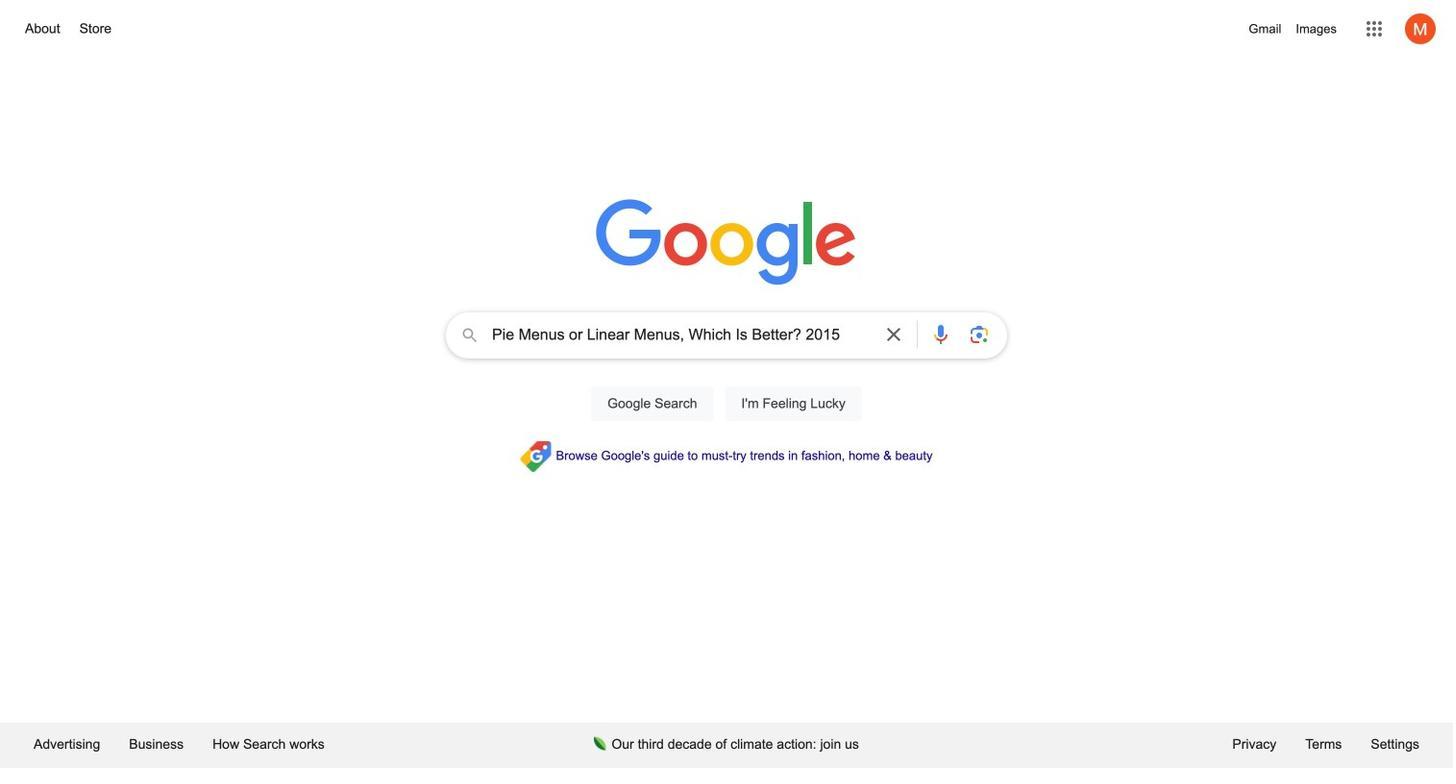 Task type: describe. For each thing, give the bounding box(es) containing it.
search by image image
[[968, 323, 991, 346]]

Search text field
[[492, 324, 871, 350]]

google image
[[596, 199, 858, 288]]



Task type: vqa. For each thing, say whether or not it's contained in the screenshot.
SEARCH BOX
yes



Task type: locate. For each thing, give the bounding box(es) containing it.
search by voice image
[[930, 323, 953, 346]]

None search field
[[19, 307, 1435, 443]]



